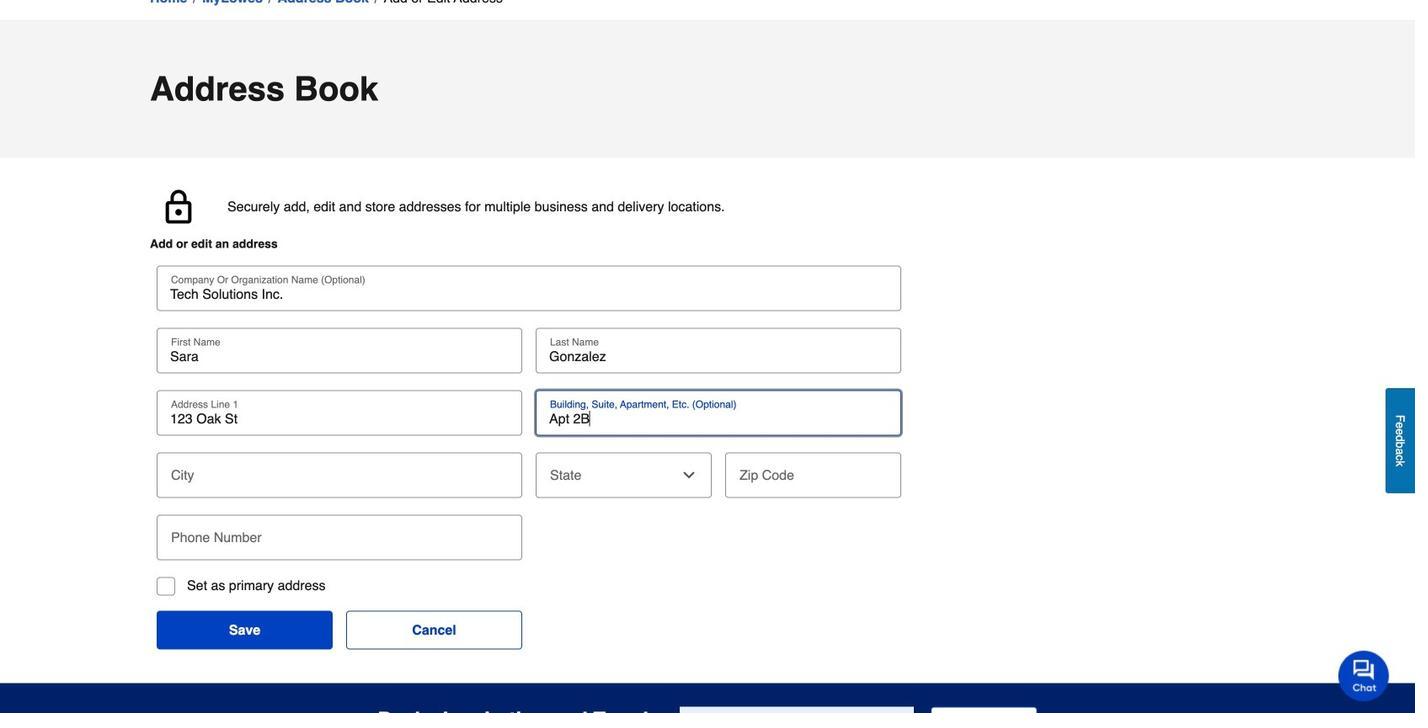 Task type: vqa. For each thing, say whether or not it's contained in the screenshot.
"Supplies" to the bottom
no



Task type: locate. For each thing, give the bounding box(es) containing it.
LastName text field
[[543, 349, 895, 365]]

postalCode text field
[[732, 453, 895, 490]]

FirstName text field
[[164, 349, 516, 365]]

main content
[[0, 0, 1416, 684]]

form
[[680, 708, 1038, 714]]

phoneNumber text field
[[164, 515, 516, 552]]

Email Address email field
[[680, 708, 915, 714]]

chat invite button image
[[1339, 651, 1391, 702]]

line2 text field
[[543, 411, 895, 428]]



Task type: describe. For each thing, give the bounding box(es) containing it.
line1 text field
[[164, 411, 516, 428]]

City text field
[[164, 453, 516, 490]]

companyName text field
[[164, 286, 895, 303]]



